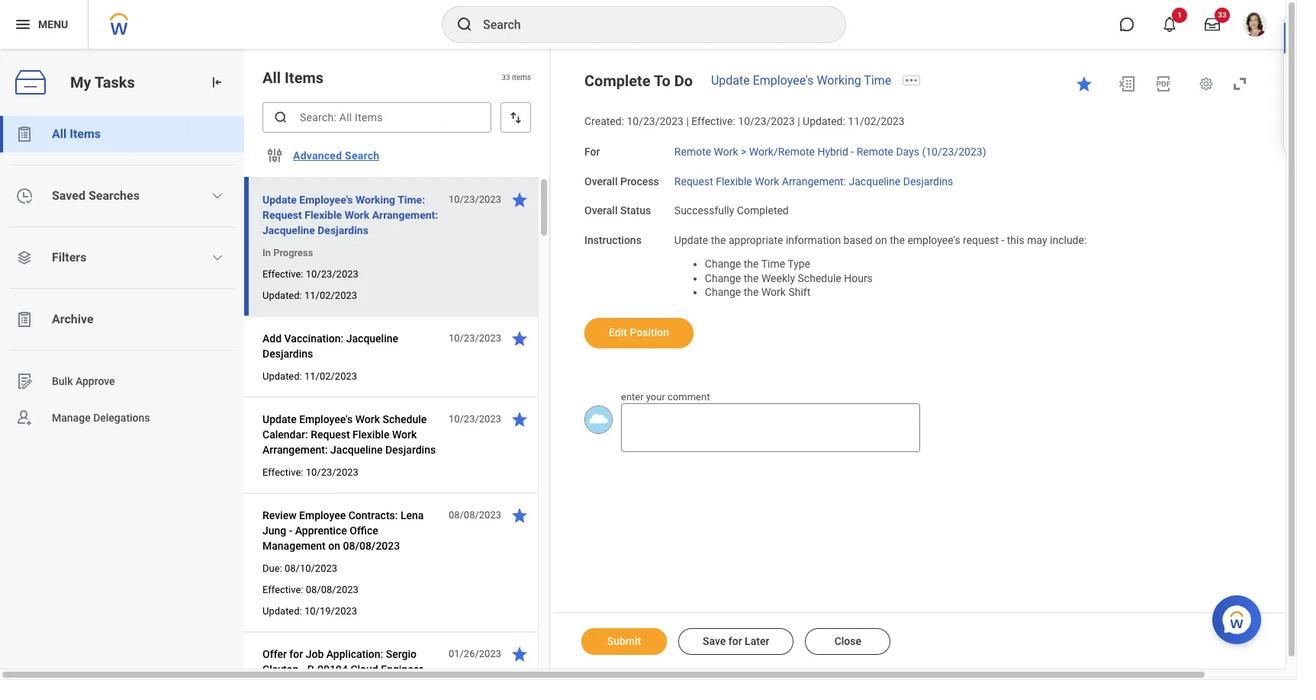 Task type: locate. For each thing, give the bounding box(es) containing it.
the down successfully completed at the right top of page
[[711, 234, 726, 247]]

jacqueline down days
[[849, 175, 901, 187]]

1 horizontal spatial request
[[311, 429, 350, 441]]

close button
[[806, 629, 891, 656]]

33 for 33 items
[[502, 74, 510, 82]]

information
[[786, 234, 841, 247]]

overall up instructions
[[585, 205, 618, 217]]

1 vertical spatial change
[[705, 272, 741, 284]]

remote left days
[[857, 146, 894, 158]]

working
[[817, 73, 862, 88], [356, 194, 395, 206]]

0 horizontal spatial |
[[687, 115, 689, 127]]

review employee contracts: lena jung - apprentice office management on 08/08/2023 button
[[263, 507, 440, 556]]

saved searches
[[52, 189, 140, 203]]

job
[[306, 649, 324, 661]]

days
[[896, 146, 920, 158]]

update
[[711, 73, 750, 88], [263, 194, 297, 206], [675, 234, 709, 247], [263, 414, 297, 426]]

update employee's working time: request flexible work arrangement: jacqueline desjardins button
[[263, 191, 440, 240]]

updated: 11/02/2023
[[263, 290, 357, 302], [263, 371, 357, 382]]

jacqueline inside update employee's work schedule calendar: request flexible work arrangement: jacqueline desjardins
[[331, 444, 383, 456]]

clipboard image for archive
[[15, 311, 34, 329]]

action bar region
[[551, 614, 1286, 669]]

1 horizontal spatial -
[[851, 146, 854, 158]]

jacqueline inside update employee's working time: request flexible work arrangement: jacqueline desjardins
[[263, 224, 315, 237]]

0 horizontal spatial all
[[52, 127, 67, 141]]

1 vertical spatial on
[[328, 540, 340, 553]]

completed
[[737, 205, 789, 217]]

employee's inside update employee's work schedule calendar: request flexible work arrangement: jacqueline desjardins
[[299, 414, 353, 426]]

effective: 10/23/2023 up employee
[[263, 467, 359, 479]]

searches
[[88, 189, 140, 203]]

successfully completed
[[675, 205, 789, 217]]

08/08/2023 down "office"
[[343, 540, 400, 553]]

request up in progress
[[263, 209, 302, 221]]

delegations
[[93, 412, 150, 424]]

request inside update employee's working time: request flexible work arrangement: jacqueline desjardins
[[263, 209, 302, 221]]

1 horizontal spatial on
[[876, 234, 888, 247]]

work
[[714, 146, 739, 158], [755, 175, 780, 187], [345, 209, 370, 221], [762, 286, 786, 299], [355, 414, 380, 426], [392, 429, 417, 441]]

employee's for update employee's working time: request flexible work arrangement: jacqueline desjardins
[[299, 194, 353, 206]]

11/02/2023
[[848, 115, 905, 127], [305, 290, 357, 302], [305, 371, 357, 382]]

1
[[1178, 11, 1182, 19]]

0 horizontal spatial 33
[[502, 74, 510, 82]]

0 horizontal spatial remote
[[675, 146, 712, 158]]

2 vertical spatial 11/02/2023
[[305, 371, 357, 382]]

employee's up calendar: in the left of the page
[[299, 414, 353, 426]]

- for work/remote
[[851, 146, 854, 158]]

1 vertical spatial 33
[[502, 74, 510, 82]]

items inside item list element
[[285, 69, 324, 87]]

request right calendar: in the left of the page
[[311, 429, 350, 441]]

overall
[[585, 175, 618, 187], [585, 205, 618, 217]]

export to excel image
[[1118, 75, 1137, 93]]

work/remote
[[749, 146, 815, 158]]

1 vertical spatial updated: 11/02/2023
[[263, 371, 357, 382]]

08/08/2023 right lena
[[449, 510, 502, 521]]

- inside remote work > work/remote hybrid - remote days (10/23/2023) link
[[851, 146, 854, 158]]

clipboard image inside archive button
[[15, 311, 34, 329]]

2 overall from the top
[[585, 205, 618, 217]]

2 change from the top
[[705, 272, 741, 284]]

-
[[851, 146, 854, 158], [1002, 234, 1005, 247], [289, 525, 293, 537]]

0 vertical spatial request
[[675, 175, 714, 187]]

1 vertical spatial 11/02/2023
[[305, 290, 357, 302]]

33 inside item list element
[[502, 74, 510, 82]]

items inside 'button'
[[70, 127, 101, 141]]

gear image
[[1199, 76, 1214, 92]]

desjardins inside update employee's work schedule calendar: request flexible work arrangement: jacqueline desjardins
[[385, 444, 436, 456]]

contracts:
[[349, 510, 398, 522]]

updated: down in progress
[[263, 290, 302, 302]]

0 vertical spatial clipboard image
[[15, 125, 34, 144]]

update inside update employee's work schedule calendar: request flexible work arrangement: jacqueline desjardins
[[263, 414, 297, 426]]

weekly
[[762, 272, 795, 284]]

clipboard image inside all items 'button'
[[15, 125, 34, 144]]

2 effective: 10/23/2023 from the top
[[263, 467, 359, 479]]

filters
[[52, 250, 87, 265]]

0 vertical spatial updated: 11/02/2023
[[263, 290, 357, 302]]

do
[[675, 72, 693, 90]]

updated: up remote work > work/remote hybrid - remote days (10/23/2023) link
[[803, 115, 846, 127]]

1 chevron down image from the top
[[212, 190, 224, 202]]

33 left items
[[502, 74, 510, 82]]

1 horizontal spatial flexible
[[353, 429, 390, 441]]

01/26/2023
[[449, 649, 502, 660]]

0 vertical spatial 33
[[1218, 11, 1227, 19]]

0 vertical spatial for
[[729, 636, 742, 648]]

1 horizontal spatial all
[[263, 69, 281, 87]]

1 vertical spatial chevron down image
[[212, 252, 224, 264]]

1 star image from the top
[[511, 330, 529, 348]]

0 horizontal spatial -
[[289, 525, 293, 537]]

schedule
[[798, 272, 842, 284], [383, 414, 427, 426]]

2 updated: 11/02/2023 from the top
[[263, 371, 357, 382]]

- inside 'review employee contracts: lena jung - apprentice office management on 08/08/2023'
[[289, 525, 293, 537]]

1 vertical spatial effective: 10/23/2023
[[263, 467, 359, 479]]

0 vertical spatial overall
[[585, 175, 618, 187]]

employee's up created: 10/23/2023 | effective: 10/23/2023 | updated: 11/02/2023
[[753, 73, 814, 88]]

1 vertical spatial clipboard image
[[15, 311, 34, 329]]

chevron down image for saved searches
[[212, 190, 224, 202]]

0 vertical spatial time
[[864, 73, 892, 88]]

all inside item list element
[[263, 69, 281, 87]]

2 | from the left
[[798, 115, 800, 127]]

33 for 33
[[1218, 11, 1227, 19]]

jacqueline right vaccination: at the left of the page
[[346, 333, 399, 345]]

update down configure icon on the top of page
[[263, 194, 297, 206]]

remote
[[675, 146, 712, 158], [857, 146, 894, 158]]

workday assistant region
[[1213, 590, 1268, 645]]

saved
[[52, 189, 85, 203]]

working for time
[[817, 73, 862, 88]]

1 vertical spatial employee's
[[299, 194, 353, 206]]

update employee's work schedule calendar: request flexible work arrangement: jacqueline desjardins
[[263, 414, 436, 456]]

1 vertical spatial overall
[[585, 205, 618, 217]]

for for offer
[[290, 649, 303, 661]]

2 vertical spatial flexible
[[353, 429, 390, 441]]

1 updated: 11/02/2023 from the top
[[263, 290, 357, 302]]

1 horizontal spatial schedule
[[798, 272, 842, 284]]

perspective image
[[15, 249, 34, 267]]

chevron down image
[[212, 190, 224, 202], [212, 252, 224, 264]]

all up search image
[[263, 69, 281, 87]]

clayton
[[263, 664, 299, 676]]

2 vertical spatial request
[[311, 429, 350, 441]]

1 clipboard image from the top
[[15, 125, 34, 144]]

0 horizontal spatial time
[[762, 258, 786, 270]]

0 vertical spatial change
[[705, 258, 741, 270]]

1 horizontal spatial |
[[798, 115, 800, 127]]

clipboard image left archive
[[15, 311, 34, 329]]

jacqueline up contracts:
[[331, 444, 383, 456]]

for up the ‎-
[[290, 649, 303, 661]]

(10/23/2023)
[[922, 146, 987, 158]]

arrangement: down remote work > work/remote hybrid - remote days (10/23/2023)
[[782, 175, 847, 187]]

0 horizontal spatial all items
[[52, 127, 101, 141]]

- left this
[[1002, 234, 1005, 247]]

2 clipboard image from the top
[[15, 311, 34, 329]]

edit position
[[609, 327, 669, 339]]

1 vertical spatial arrangement:
[[372, 209, 438, 221]]

employee's inside update employee's working time: request flexible work arrangement: jacqueline desjardins
[[299, 194, 353, 206]]

request up successfully
[[675, 175, 714, 187]]

updated: 11/02/2023 down add vaccination: jacqueline desjardins at the left of page
[[263, 371, 357, 382]]

employee's for update employee's work schedule calendar: request flexible work arrangement: jacqueline desjardins
[[299, 414, 353, 426]]

update inside update employee's working time: request flexible work arrangement: jacqueline desjardins
[[263, 194, 297, 206]]

all
[[263, 69, 281, 87], [52, 127, 67, 141]]

vaccination:
[[284, 333, 344, 345]]

enter
[[621, 391, 644, 403]]

manage delegations
[[52, 412, 150, 424]]

0 vertical spatial schedule
[[798, 272, 842, 284]]

for right save
[[729, 636, 742, 648]]

request
[[675, 175, 714, 187], [263, 209, 302, 221], [311, 429, 350, 441]]

2 horizontal spatial request
[[675, 175, 714, 187]]

2 horizontal spatial flexible
[[716, 175, 752, 187]]

employee's
[[753, 73, 814, 88], [299, 194, 353, 206], [299, 414, 353, 426]]

1 horizontal spatial 33
[[1218, 11, 1227, 19]]

inbox large image
[[1205, 17, 1221, 32]]

star image
[[1076, 75, 1094, 93], [511, 191, 529, 209], [511, 507, 529, 525], [511, 646, 529, 664]]

update up calendar: in the left of the page
[[263, 414, 297, 426]]

the
[[711, 234, 726, 247], [890, 234, 905, 247], [744, 258, 759, 270], [744, 272, 759, 284], [744, 286, 759, 299]]

0 vertical spatial arrangement:
[[782, 175, 847, 187]]

2 vertical spatial employee's
[[299, 414, 353, 426]]

0 horizontal spatial schedule
[[383, 414, 427, 426]]

flexible inside update employee's work schedule calendar: request flexible work arrangement: jacqueline desjardins
[[353, 429, 390, 441]]

33 items
[[502, 74, 531, 82]]

08/08/2023 inside 'review employee contracts: lena jung - apprentice office management on 08/08/2023'
[[343, 540, 400, 553]]

bulk approve
[[52, 375, 115, 387]]

chevron down image inside the "saved searches" dropdown button
[[212, 190, 224, 202]]

0 vertical spatial working
[[817, 73, 862, 88]]

| up work/remote on the right of page
[[798, 115, 800, 127]]

updated:
[[803, 115, 846, 127], [263, 290, 302, 302], [263, 371, 302, 382], [263, 606, 302, 618]]

08/08/2023 up 10/19/2023
[[306, 585, 359, 596]]

1 vertical spatial items
[[70, 127, 101, 141]]

effective: 10/23/2023
[[263, 269, 359, 280], [263, 467, 359, 479]]

0 vertical spatial effective: 10/23/2023
[[263, 269, 359, 280]]

0 vertical spatial star image
[[511, 330, 529, 348]]

update up created: 10/23/2023 | effective: 10/23/2023 | updated: 11/02/2023
[[711, 73, 750, 88]]

clipboard image
[[15, 125, 34, 144], [15, 311, 34, 329]]

1 vertical spatial 08/08/2023
[[343, 540, 400, 553]]

on inside 'review employee contracts: lena jung - apprentice office management on 08/08/2023'
[[328, 540, 340, 553]]

archive
[[52, 312, 94, 327]]

overall status
[[585, 205, 651, 217]]

0 horizontal spatial request
[[263, 209, 302, 221]]

0 vertical spatial all items
[[263, 69, 324, 87]]

created:
[[585, 115, 624, 127]]

arrangement: down calendar: in the left of the page
[[263, 444, 328, 456]]

updated: 11/02/2023 up vaccination: at the left of the page
[[263, 290, 357, 302]]

1 vertical spatial all items
[[52, 127, 101, 141]]

1 vertical spatial schedule
[[383, 414, 427, 426]]

1 horizontal spatial items
[[285, 69, 324, 87]]

overall down for
[[585, 175, 618, 187]]

clock check image
[[15, 187, 34, 205]]

list
[[0, 116, 244, 437]]

1 horizontal spatial time
[[864, 73, 892, 88]]

1 vertical spatial for
[[290, 649, 303, 661]]

0 vertical spatial all
[[263, 69, 281, 87]]

1 horizontal spatial arrangement:
[[372, 209, 438, 221]]

0 vertical spatial items
[[285, 69, 324, 87]]

1 horizontal spatial remote
[[857, 146, 894, 158]]

all items down the my
[[52, 127, 101, 141]]

type
[[788, 258, 811, 270]]

1 horizontal spatial all items
[[263, 69, 324, 87]]

this
[[1007, 234, 1025, 247]]

for inside offer for job application: sergio clayton ‎- r-00194 cloud engineer
[[290, 649, 303, 661]]

profile logan mcneil image
[[1243, 12, 1268, 40]]

on right based
[[876, 234, 888, 247]]

1 vertical spatial star image
[[511, 411, 529, 429]]

0 vertical spatial chevron down image
[[212, 190, 224, 202]]

all items inside item list element
[[263, 69, 324, 87]]

notifications element
[[1251, 31, 1263, 43]]

0 horizontal spatial working
[[356, 194, 395, 206]]

the left shift
[[744, 286, 759, 299]]

time inside change the time type change the weekly schedule hours change the work shift
[[762, 258, 786, 270]]

employee's down advanced
[[299, 194, 353, 206]]

submit
[[607, 636, 641, 648]]

11/02/2023 down add vaccination: jacqueline desjardins at the left of page
[[305, 371, 357, 382]]

search image
[[456, 15, 474, 34]]

0 vertical spatial -
[[851, 146, 854, 158]]

clipboard image up 'clock check' 'icon'
[[15, 125, 34, 144]]

0 horizontal spatial flexible
[[305, 209, 342, 221]]

11/02/2023 up vaccination: at the left of the page
[[305, 290, 357, 302]]

update for update employee's working time: request flexible work arrangement: jacqueline desjardins
[[263, 194, 297, 206]]

desjardins
[[904, 175, 954, 187], [318, 224, 369, 237], [263, 348, 313, 360], [385, 444, 436, 456]]

update down successfully
[[675, 234, 709, 247]]

33 left profile logan mcneil icon
[[1218, 11, 1227, 19]]

time
[[864, 73, 892, 88], [762, 258, 786, 270]]

1 vertical spatial time
[[762, 258, 786, 270]]

0 horizontal spatial items
[[70, 127, 101, 141]]

approve
[[76, 375, 115, 387]]

0 vertical spatial flexible
[[716, 175, 752, 187]]

all items
[[263, 69, 324, 87], [52, 127, 101, 141]]

2 vertical spatial change
[[705, 286, 741, 299]]

1 | from the left
[[687, 115, 689, 127]]

for
[[729, 636, 742, 648], [290, 649, 303, 661]]

jacqueline up in progress
[[263, 224, 315, 237]]

2 chevron down image from the top
[[212, 252, 224, 264]]

33 inside button
[[1218, 11, 1227, 19]]

request inside update employee's work schedule calendar: request flexible work arrangement: jacqueline desjardins
[[311, 429, 350, 441]]

advanced
[[293, 150, 342, 162]]

1 vertical spatial working
[[356, 194, 395, 206]]

0 vertical spatial employee's
[[753, 73, 814, 88]]

1 button
[[1153, 8, 1188, 41]]

user plus image
[[15, 409, 34, 427]]

0 vertical spatial 08/08/2023
[[449, 510, 502, 521]]

update for update the appropriate information based on the employee's request - this may include:
[[675, 234, 709, 247]]

0 horizontal spatial on
[[328, 540, 340, 553]]

items down the my
[[70, 127, 101, 141]]

effective: 10/23/2023 down progress
[[263, 269, 359, 280]]

1 overall from the top
[[585, 175, 618, 187]]

menu
[[1284, 23, 1298, 145]]

edit
[[609, 327, 627, 339]]

overall for overall status
[[585, 205, 618, 217]]

working left time:
[[356, 194, 395, 206]]

complete
[[585, 72, 651, 90]]

remote left '>'
[[675, 146, 712, 158]]

1 horizontal spatial for
[[729, 636, 742, 648]]

configure image
[[266, 147, 284, 165]]

- for lena
[[289, 525, 293, 537]]

may
[[1028, 234, 1048, 247]]

- right hybrid
[[851, 146, 854, 158]]

1 vertical spatial all
[[52, 127, 67, 141]]

arrangement:
[[782, 175, 847, 187], [372, 209, 438, 221], [263, 444, 328, 456]]

2 horizontal spatial -
[[1002, 234, 1005, 247]]

for inside 'action bar' region
[[729, 636, 742, 648]]

working up remote work > work/remote hybrid - remote days (10/23/2023) link
[[817, 73, 862, 88]]

all up saved
[[52, 127, 67, 141]]

0 horizontal spatial arrangement:
[[263, 444, 328, 456]]

star image
[[511, 330, 529, 348], [511, 411, 529, 429]]

0 horizontal spatial for
[[290, 649, 303, 661]]

submit button
[[582, 629, 667, 656]]

1 vertical spatial -
[[1002, 234, 1005, 247]]

1 remote from the left
[[675, 146, 712, 158]]

| down the do
[[687, 115, 689, 127]]

update employee's working time link
[[711, 73, 892, 88]]

update for update employee's work schedule calendar: request flexible work arrangement: jacqueline desjardins
[[263, 414, 297, 426]]

working inside update employee's working time: request flexible work arrangement: jacqueline desjardins
[[356, 194, 395, 206]]

items up search image
[[285, 69, 324, 87]]

all items up search image
[[263, 69, 324, 87]]

on down apprentice at the left of page
[[328, 540, 340, 553]]

1 horizontal spatial working
[[817, 73, 862, 88]]

|
[[687, 115, 689, 127], [798, 115, 800, 127]]

chevron down image inside filters dropdown button
[[212, 252, 224, 264]]

2 star image from the top
[[511, 411, 529, 429]]

1 vertical spatial request
[[263, 209, 302, 221]]

11/02/2023 up days
[[848, 115, 905, 127]]

hybrid
[[818, 146, 849, 158]]

- up management
[[289, 525, 293, 537]]

1 vertical spatial flexible
[[305, 209, 342, 221]]

menu button
[[0, 0, 88, 49]]

2 vertical spatial arrangement:
[[263, 444, 328, 456]]

arrangement: down time:
[[372, 209, 438, 221]]

update the appropriate information based on the employee's request - this may include:
[[675, 234, 1087, 247]]

sort image
[[508, 110, 524, 125]]

items
[[512, 74, 531, 82]]

2 vertical spatial -
[[289, 525, 293, 537]]

bulk approve link
[[0, 363, 244, 400]]

effective: down in progress
[[263, 269, 303, 280]]

2 vertical spatial 08/08/2023
[[306, 585, 359, 596]]

effective: down due:
[[263, 585, 303, 596]]

complete to do
[[585, 72, 693, 90]]

items
[[285, 69, 324, 87], [70, 127, 101, 141]]

flexible inside 'request flexible work arrangement: jacqueline desjardins' link
[[716, 175, 752, 187]]

instructions
[[585, 234, 642, 247]]



Task type: vqa. For each thing, say whether or not it's contained in the screenshot.
check icon
no



Task type: describe. For each thing, give the bounding box(es) containing it.
star image for add vaccination: jacqueline desjardins
[[511, 330, 529, 348]]

1 effective: 10/23/2023 from the top
[[263, 269, 359, 280]]

schedule inside change the time type change the weekly schedule hours change the work shift
[[798, 272, 842, 284]]

appropriate
[[729, 234, 784, 247]]

employee's for update employee's working time
[[753, 73, 814, 88]]

apprentice
[[295, 525, 347, 537]]

edit position button
[[585, 318, 694, 349]]

position
[[630, 327, 669, 339]]

update for update employee's working time
[[711, 73, 750, 88]]

saved searches button
[[0, 178, 244, 214]]

list containing all items
[[0, 116, 244, 437]]

updated: 10/19/2023
[[263, 606, 357, 618]]

offer
[[263, 649, 287, 661]]

save
[[703, 636, 726, 648]]

process
[[621, 175, 659, 187]]

lena
[[401, 510, 424, 522]]

clipboard image for all items
[[15, 125, 34, 144]]

schedule inside update employee's work schedule calendar: request flexible work arrangement: jacqueline desjardins
[[383, 414, 427, 426]]

progress
[[273, 247, 313, 259]]

time:
[[398, 194, 425, 206]]

filters button
[[0, 240, 244, 276]]

the left employee's
[[890, 234, 905, 247]]

my tasks
[[70, 73, 135, 91]]

employee's
[[908, 234, 961, 247]]

update employee's work schedule calendar: request flexible work arrangement: jacqueline desjardins button
[[263, 411, 440, 460]]

due:
[[263, 563, 282, 575]]

advanced search
[[293, 150, 380, 162]]

request flexible work arrangement: jacqueline desjardins link
[[675, 172, 954, 187]]

engineer
[[381, 664, 423, 676]]

tasks
[[95, 73, 135, 91]]

all items inside 'button'
[[52, 127, 101, 141]]

manage
[[52, 412, 91, 424]]

bulk
[[52, 375, 73, 387]]

updated: down add
[[263, 371, 302, 382]]

‎-
[[301, 664, 305, 676]]

offer for job application: sergio clayton ‎- r-00194 cloud engineer button
[[263, 646, 440, 679]]

sergio
[[386, 649, 417, 661]]

close
[[835, 636, 862, 648]]

work inside update employee's working time: request flexible work arrangement: jacqueline desjardins
[[345, 209, 370, 221]]

jacqueline inside 'request flexible work arrangement: jacqueline desjardins' link
[[849, 175, 901, 187]]

created: 10/23/2023 | effective: 10/23/2023 | updated: 11/02/2023
[[585, 115, 905, 127]]

chevron down image for filters
[[212, 252, 224, 264]]

include:
[[1050, 234, 1087, 247]]

search
[[345, 150, 380, 162]]

overall status element
[[675, 196, 789, 218]]

your
[[646, 391, 666, 403]]

update employee's working time: request flexible work arrangement: jacqueline desjardins
[[263, 194, 438, 237]]

justify image
[[14, 15, 32, 34]]

update employee's working time
[[711, 73, 892, 88]]

effective: 08/08/2023
[[263, 585, 359, 596]]

star image for due: 08/10/2023
[[511, 507, 529, 525]]

Search Workday  search field
[[483, 8, 814, 41]]

offer for job application: sergio clayton ‎- r-00194 cloud engineer
[[263, 649, 423, 676]]

jung
[[263, 525, 286, 537]]

advanced search button
[[287, 140, 386, 171]]

effective: down the do
[[692, 115, 736, 127]]

review
[[263, 510, 297, 522]]

10/19/2023
[[305, 606, 357, 618]]

due: 08/10/2023
[[263, 563, 337, 575]]

manage delegations link
[[0, 400, 244, 437]]

search image
[[273, 110, 289, 125]]

star image for in progress
[[511, 191, 529, 209]]

status
[[621, 205, 651, 217]]

request
[[963, 234, 999, 247]]

3 change from the top
[[705, 286, 741, 299]]

flexible inside update employee's working time: request flexible work arrangement: jacqueline desjardins
[[305, 209, 342, 221]]

calendar:
[[263, 429, 308, 441]]

fullscreen image
[[1231, 75, 1250, 93]]

in
[[263, 247, 271, 259]]

2 remote from the left
[[857, 146, 894, 158]]

view printable version (pdf) image
[[1155, 75, 1173, 93]]

comment
[[668, 391, 710, 403]]

my tasks element
[[0, 49, 244, 681]]

Search: All Items text field
[[263, 102, 492, 133]]

add
[[263, 333, 282, 345]]

all inside 'button'
[[52, 127, 67, 141]]

effective: down calendar: in the left of the page
[[263, 467, 303, 479]]

arrangement: inside update employee's working time: request flexible work arrangement: jacqueline desjardins
[[372, 209, 438, 221]]

0 vertical spatial 11/02/2023
[[848, 115, 905, 127]]

item list element
[[244, 49, 551, 681]]

for
[[585, 146, 600, 158]]

updated: down effective: 08/08/2023
[[263, 606, 302, 618]]

star image for update employee's work schedule calendar: request flexible work arrangement: jacqueline desjardins
[[511, 411, 529, 429]]

enter your comment
[[621, 391, 710, 403]]

in progress
[[263, 247, 313, 259]]

menu
[[38, 18, 68, 30]]

save for later
[[703, 636, 770, 648]]

r-
[[307, 664, 318, 676]]

enter your comment text field
[[621, 404, 920, 453]]

arrangement: inside update employee's work schedule calendar: request flexible work arrangement: jacqueline desjardins
[[263, 444, 328, 456]]

0 vertical spatial on
[[876, 234, 888, 247]]

my
[[70, 73, 91, 91]]

the down appropriate
[[744, 258, 759, 270]]

1 change from the top
[[705, 258, 741, 270]]

overall process
[[585, 175, 659, 187]]

jacqueline inside add vaccination: jacqueline desjardins
[[346, 333, 399, 345]]

successfully
[[675, 205, 735, 217]]

add vaccination: jacqueline desjardins button
[[263, 330, 440, 363]]

2 horizontal spatial arrangement:
[[782, 175, 847, 187]]

work inside change the time type change the weekly schedule hours change the work shift
[[762, 286, 786, 299]]

request flexible work arrangement: jacqueline desjardins
[[675, 175, 954, 187]]

transformation import image
[[209, 75, 224, 90]]

33 button
[[1196, 8, 1230, 41]]

all items button
[[0, 116, 244, 153]]

cloud
[[351, 664, 378, 676]]

review employee contracts: lena jung - apprentice office management on 08/08/2023
[[263, 510, 424, 553]]

desjardins inside add vaccination: jacqueline desjardins
[[263, 348, 313, 360]]

save for later button
[[679, 629, 794, 656]]

request inside 'request flexible work arrangement: jacqueline desjardins' link
[[675, 175, 714, 187]]

employee
[[299, 510, 346, 522]]

00194
[[318, 664, 348, 676]]

the left weekly in the right top of the page
[[744, 272, 759, 284]]

for for save
[[729, 636, 742, 648]]

notifications large image
[[1163, 17, 1178, 32]]

rename image
[[15, 373, 34, 391]]

star image for 01/26/2023
[[511, 646, 529, 664]]

to
[[654, 72, 671, 90]]

add vaccination: jacqueline desjardins
[[263, 333, 399, 360]]

working for time:
[[356, 194, 395, 206]]

08/10/2023
[[285, 563, 337, 575]]

change the time type change the weekly schedule hours change the work shift
[[705, 258, 873, 299]]

overall for overall process
[[585, 175, 618, 187]]

desjardins inside update employee's working time: request flexible work arrangement: jacqueline desjardins
[[318, 224, 369, 237]]

application:
[[327, 649, 383, 661]]



